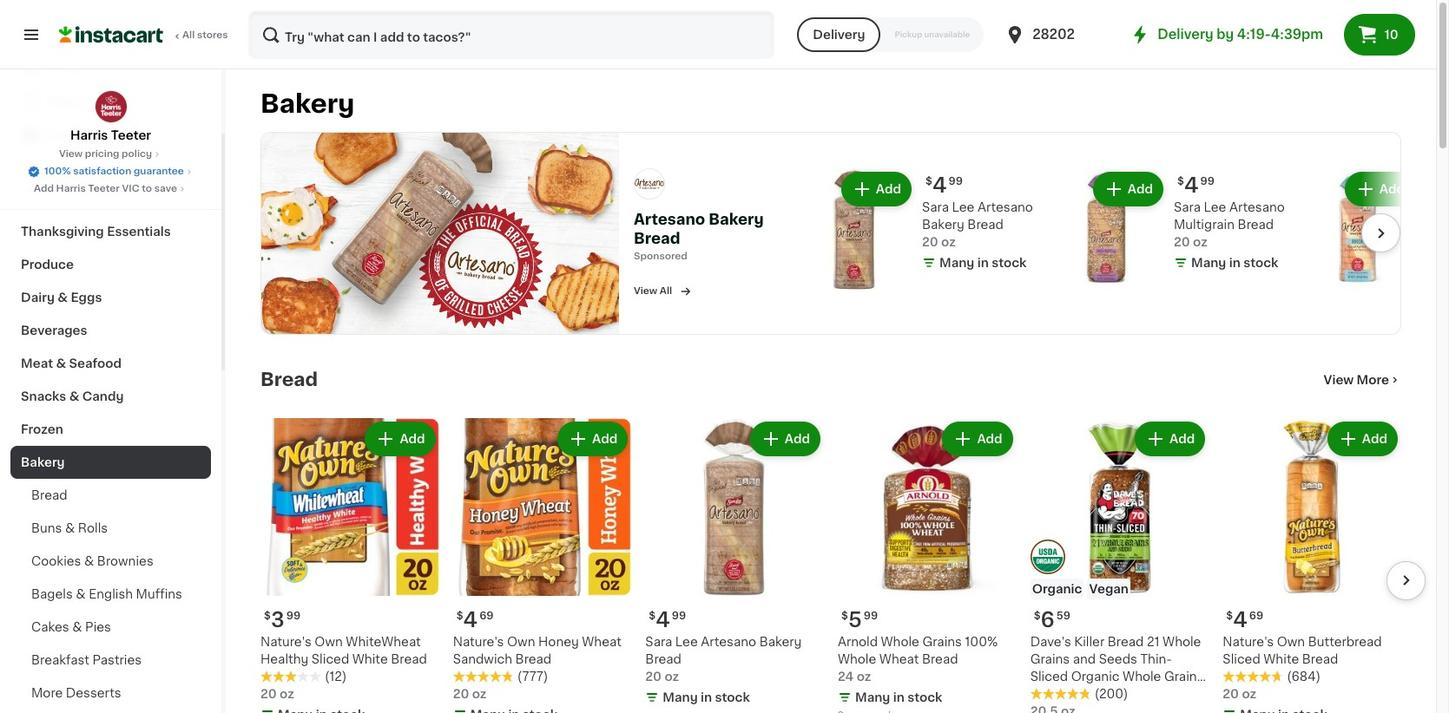 Task type: describe. For each thing, give the bounding box(es) containing it.
own for white
[[1277, 637, 1305, 649]]

99 for product group containing 5
[[864, 612, 878, 622]]

$ for product group containing 6
[[1034, 612, 1041, 622]]

white inside nature's own butterbread sliced white bread
[[1263, 654, 1299, 666]]

$ for 3rd product group
[[649, 612, 656, 622]]

teeter inside add harris teeter vic to save "link"
[[88, 184, 120, 194]]

99 for product group containing 3
[[286, 612, 301, 622]]

1 horizontal spatial $ 4 99
[[925, 175, 963, 195]]

0 vertical spatial more
[[1357, 374, 1389, 386]]

& for cakes
[[72, 622, 82, 634]]

$ for product group containing 5
[[841, 612, 848, 622]]

sara lee artesano bakery bread 20 oz inside product group
[[645, 637, 802, 684]]

own for sliced
[[315, 637, 343, 649]]

item carousel region
[[236, 411, 1426, 714]]

snacks
[[21, 391, 66, 403]]

10 button
[[1344, 14, 1415, 56]]

oz inside sara lee artesano multigrain bread 20 oz
[[1193, 236, 1207, 248]]

28202 button
[[1005, 10, 1109, 59]]

save
[[154, 184, 177, 194]]

recipes
[[49, 129, 100, 142]]

nature's own butterbread sliced white bread
[[1223, 637, 1382, 666]]

beverages
[[21, 325, 87, 337]]

0 vertical spatial harris
[[70, 129, 108, 142]]

thin-
[[1140, 654, 1172, 666]]

satisfaction
[[73, 167, 131, 176]]

healthy
[[260, 654, 308, 666]]

& for cookies
[[84, 556, 94, 568]]

english
[[89, 589, 133, 601]]

add inside add link
[[1379, 183, 1405, 195]]

add inside add harris teeter vic to save "link"
[[34, 184, 54, 194]]

2 product group from the left
[[453, 418, 631, 714]]

bread link for view more link
[[260, 370, 318, 390]]

$ for first product group from the right
[[1226, 612, 1233, 622]]

100% satisfaction guarantee
[[44, 167, 184, 176]]

muffins
[[136, 589, 182, 601]]

candy
[[82, 391, 124, 403]]

$ 4 99 inside item carousel region
[[649, 611, 686, 631]]

wheat inside nature's own honey wheat sandwich bread
[[582, 637, 621, 649]]

dave's killer bread 21 whole grains and seeds thin- sliced organic whole grain bread
[[1030, 637, 1201, 701]]

grain
[[1164, 671, 1197, 684]]

organic inside dave's killer bread 21 whole grains and seeds thin- sliced organic whole grain bread
[[1071, 671, 1120, 684]]

bread link for the buns & rolls "link"
[[10, 479, 211, 512]]

view pricing policy link
[[59, 148, 162, 161]]

bakery inside item carousel region
[[759, 637, 802, 649]]

oz inside arnold whole grains 100% whole wheat bread 24 oz
[[857, 671, 871, 684]]

desserts
[[66, 688, 121, 700]]

nature's own honey wheat sandwich bread
[[453, 637, 621, 666]]

buns
[[31, 523, 62, 535]]

to
[[142, 184, 152, 194]]

28202
[[1032, 28, 1075, 41]]

pricing
[[85, 149, 119, 159]]

20 inside sara lee artesano multigrain bread 20 oz
[[1174, 236, 1190, 248]]

sara inside sara lee artesano multigrain bread 20 oz
[[1174, 201, 1201, 213]]

bread inside artesano bakery bread spo nsored
[[634, 232, 680, 246]]

teeter inside harris teeter link
[[111, 129, 151, 142]]

guarantee
[[134, 167, 184, 176]]

thanksgiving essentials link
[[10, 215, 211, 248]]

recipes link
[[10, 118, 211, 153]]

(684)
[[1287, 671, 1321, 684]]

thanksgiving
[[21, 226, 104, 238]]

bagels
[[31, 589, 73, 601]]

thanksgiving essentials
[[21, 226, 171, 238]]

it
[[76, 95, 85, 107]]

wheat inside arnold whole grains 100% whole wheat bread 24 oz
[[879, 654, 919, 666]]

nature's for sliced
[[260, 637, 311, 649]]

24
[[838, 671, 854, 684]]

21
[[1147, 637, 1160, 649]]

sponsored badge image
[[838, 712, 890, 714]]

arnold
[[838, 637, 878, 649]]

4:39pm
[[1271, 28, 1323, 41]]

view more link
[[1324, 371, 1401, 389]]

dairy & eggs link
[[10, 281, 211, 314]]

69 for nature's own butterbread sliced white bread
[[1249, 612, 1263, 622]]

(200)
[[1094, 689, 1128, 701]]

whitewheat
[[346, 637, 421, 649]]

artesano bakery bread image
[[634, 168, 665, 200]]

3
[[271, 611, 284, 631]]

bread inside arnold whole grains 100% whole wheat bread 24 oz
[[922, 654, 958, 666]]

20 oz for nature's own whitewheat healthy sliced white bread
[[260, 689, 294, 701]]

cookies & brownies link
[[10, 545, 211, 578]]

view more
[[1324, 374, 1389, 386]]

nature's for sandwich
[[453, 637, 504, 649]]

sandwich
[[453, 654, 512, 666]]

rolls
[[78, 523, 108, 535]]

100% inside button
[[44, 167, 71, 176]]

100% satisfaction guarantee button
[[27, 161, 194, 179]]

$ 5 99
[[841, 611, 878, 631]]

6
[[1041, 611, 1055, 631]]

Search field
[[250, 12, 773, 57]]

0 vertical spatial organic
[[1032, 584, 1082, 596]]

sliced inside nature's own butterbread sliced white bread
[[1223, 654, 1260, 666]]

4:19-
[[1237, 28, 1271, 41]]

whole right arnold
[[881, 637, 919, 649]]

dave's
[[1030, 637, 1071, 649]]

seafood
[[69, 358, 122, 370]]

view pricing policy
[[59, 149, 152, 159]]

buns & rolls
[[31, 523, 108, 535]]

organic vegan
[[1032, 584, 1129, 596]]

grains inside dave's killer bread 21 whole grains and seeds thin- sliced organic whole grain bread
[[1030, 654, 1070, 666]]

harris teeter
[[70, 129, 151, 142]]

1 horizontal spatial all
[[660, 286, 672, 296]]

vic
[[122, 184, 139, 194]]

more inside "link"
[[31, 688, 63, 700]]

view all
[[634, 286, 672, 296]]

bakery inside artesano bakery bread spo nsored
[[709, 213, 764, 226]]

policy
[[122, 149, 152, 159]]

all stores
[[182, 30, 228, 40]]

delivery button
[[797, 17, 881, 52]]

artesano bakery bread spo nsored
[[634, 213, 764, 261]]

10
[[1385, 29, 1398, 41]]

& for dairy
[[58, 292, 68, 304]]

produce link
[[10, 248, 211, 281]]

lists link
[[10, 153, 211, 188]]

buy
[[49, 95, 73, 107]]

buns & rolls link
[[10, 512, 211, 545]]

whole down thin-
[[1123, 671, 1161, 684]]

20 oz for nature's own honey wheat sandwich bread
[[453, 689, 487, 701]]

artesano bakery bread. the official bread of grilled cheese. image
[[261, 133, 619, 334]]

shop link
[[10, 49, 211, 83]]

product group containing 6
[[1030, 418, 1209, 714]]

bread inside sara lee artesano multigrain bread 20 oz
[[1238, 219, 1274, 231]]

lists
[[49, 164, 79, 176]]

killer
[[1074, 637, 1105, 649]]



Task type: vqa. For each thing, say whether or not it's contained in the screenshot.
Product group containing 5
yes



Task type: locate. For each thing, give the bounding box(es) containing it.
delivery for delivery by 4:19-4:39pm
[[1157, 28, 1213, 41]]

& left eggs in the top of the page
[[58, 292, 68, 304]]

6 product group from the left
[[1223, 418, 1401, 714]]

& for buns
[[65, 523, 75, 535]]

$ inside the $ 3 99
[[264, 612, 271, 622]]

snacks & candy
[[21, 391, 124, 403]]

lee inside item carousel region
[[675, 637, 698, 649]]

20 oz down nature's own butterbread sliced white bread
[[1223, 689, 1256, 701]]

bread inside nature's own butterbread sliced white bread
[[1302, 654, 1338, 666]]

sara lee artesano multigrain bread 20 oz
[[1174, 201, 1285, 248]]

1 vertical spatial 100%
[[965, 637, 998, 649]]

sliced right thin-
[[1223, 654, 1260, 666]]

essentials
[[107, 226, 171, 238]]

1 horizontal spatial sara
[[922, 201, 949, 213]]

buy it again link
[[10, 83, 211, 118]]

sliced inside dave's killer bread 21 whole grains and seeds thin- sliced organic whole grain bread
[[1030, 671, 1068, 684]]

whole right '21'
[[1163, 637, 1201, 649]]

100% left dave's
[[965, 637, 998, 649]]

& for bagels
[[76, 589, 86, 601]]

meat
[[21, 358, 53, 370]]

& left pies
[[72, 622, 82, 634]]

2 horizontal spatial $ 4 99
[[1177, 175, 1215, 195]]

99 for 3rd product group
[[672, 612, 686, 622]]

service type group
[[797, 17, 984, 52]]

seeds
[[1099, 654, 1137, 666]]

grains down dave's
[[1030, 654, 1070, 666]]

1 horizontal spatial grains
[[1030, 654, 1070, 666]]

product group containing 3
[[260, 418, 439, 714]]

1 white from the left
[[352, 654, 388, 666]]

organic
[[1032, 584, 1082, 596], [1071, 671, 1120, 684]]

& left candy at the left bottom
[[69, 391, 79, 403]]

2 vertical spatial view
[[1324, 374, 1354, 386]]

add harris teeter vic to save
[[34, 184, 177, 194]]

whole
[[881, 637, 919, 649], [1163, 637, 1201, 649], [838, 654, 876, 666], [1123, 671, 1161, 684]]

again
[[88, 95, 122, 107]]

1 20 oz from the left
[[260, 689, 294, 701]]

delivery inside button
[[813, 29, 865, 41]]

bagels & english muffins
[[31, 589, 182, 601]]

$ 4 69 for nature's own honey wheat sandwich bread
[[456, 611, 494, 631]]

vegan
[[1089, 584, 1129, 596]]

& right cookies
[[84, 556, 94, 568]]

multigrain
[[1174, 219, 1235, 231]]

2 69 from the left
[[1249, 612, 1263, 622]]

1 vertical spatial all
[[660, 286, 672, 296]]

1 horizontal spatial 69
[[1249, 612, 1263, 622]]

0 vertical spatial 100%
[[44, 167, 71, 176]]

own inside nature's own butterbread sliced white bread
[[1277, 637, 1305, 649]]

more desserts
[[31, 688, 121, 700]]

breakfast pastries
[[31, 655, 142, 667]]

★★★★★
[[260, 671, 321, 684], [260, 671, 321, 684], [453, 671, 514, 684], [453, 671, 514, 684], [1223, 671, 1283, 684], [1223, 671, 1283, 684], [1030, 689, 1091, 701], [1030, 689, 1091, 701]]

organic up 59 at right bottom
[[1032, 584, 1082, 596]]

69
[[479, 612, 494, 622], [1249, 612, 1263, 622]]

$ inside $ 6 59
[[1034, 612, 1041, 622]]

0 vertical spatial all
[[182, 30, 195, 40]]

& for meat
[[56, 358, 66, 370]]

1 horizontal spatial sara lee artesano bakery bread 20 oz
[[922, 201, 1033, 248]]

1 horizontal spatial bread link
[[260, 370, 318, 390]]

1 nature's from the left
[[260, 637, 311, 649]]

0 horizontal spatial more
[[31, 688, 63, 700]]

grains inside arnold whole grains 100% whole wheat bread 24 oz
[[922, 637, 962, 649]]

100% down recipes
[[44, 167, 71, 176]]

whole down arnold
[[838, 654, 876, 666]]

1 vertical spatial more
[[31, 688, 63, 700]]

69 up nature's own butterbread sliced white bread
[[1249, 612, 1263, 622]]

meat & seafood link
[[10, 347, 211, 380]]

nature's
[[260, 637, 311, 649], [453, 637, 504, 649], [1223, 637, 1274, 649]]

1 vertical spatial sara lee artesano bakery bread 20 oz
[[645, 637, 802, 684]]

0 horizontal spatial view
[[59, 149, 83, 159]]

frozen link
[[10, 413, 211, 446]]

&
[[58, 292, 68, 304], [56, 358, 66, 370], [69, 391, 79, 403], [65, 523, 75, 535], [84, 556, 94, 568], [76, 589, 86, 601], [72, 622, 82, 634]]

2 $ 4 69 from the left
[[1226, 611, 1263, 631]]

artesano inside sara lee artesano multigrain bread 20 oz
[[1229, 201, 1285, 213]]

$ 4 69 up sandwich
[[456, 611, 494, 631]]

2 horizontal spatial lee
[[1204, 201, 1226, 213]]

& right 'bagels' on the bottom left
[[76, 589, 86, 601]]

0 horizontal spatial wheat
[[582, 637, 621, 649]]

0 horizontal spatial all
[[182, 30, 195, 40]]

1 vertical spatial grains
[[1030, 654, 1070, 666]]

item badge image
[[1030, 540, 1065, 575]]

white inside nature's own whitewheat healthy sliced white bread
[[352, 654, 388, 666]]

0 vertical spatial bread link
[[260, 370, 318, 390]]

add harris teeter vic to save link
[[34, 182, 188, 196]]

sara inside item carousel region
[[645, 637, 672, 649]]

view for view more
[[1324, 374, 1354, 386]]

2 20 oz from the left
[[453, 689, 487, 701]]

1 vertical spatial view
[[634, 286, 657, 296]]

own up (777) in the bottom left of the page
[[507, 637, 535, 649]]

artesano inside artesano bakery bread spo nsored
[[634, 213, 705, 226]]

many in stock
[[939, 257, 1027, 269], [1191, 257, 1278, 269], [855, 692, 942, 704], [663, 692, 750, 704]]

own inside nature's own whitewheat healthy sliced white bread
[[315, 637, 343, 649]]

nature's inside nature's own honey wheat sandwich bread
[[453, 637, 504, 649]]

produce
[[21, 259, 74, 271]]

20 oz down healthy
[[260, 689, 294, 701]]

harris inside "link"
[[56, 184, 86, 194]]

harris down lists
[[56, 184, 86, 194]]

spo
[[634, 252, 653, 261]]

$
[[925, 176, 932, 187], [1177, 176, 1184, 187], [264, 612, 271, 622], [841, 612, 848, 622], [456, 612, 463, 622], [649, 612, 656, 622], [1034, 612, 1041, 622], [1226, 612, 1233, 622]]

5
[[848, 611, 862, 631]]

stores
[[197, 30, 228, 40]]

& right meat
[[56, 358, 66, 370]]

dairy & eggs
[[21, 292, 102, 304]]

0 horizontal spatial grains
[[922, 637, 962, 649]]

0 horizontal spatial delivery
[[813, 29, 865, 41]]

bread
[[967, 219, 1004, 231], [1238, 219, 1274, 231], [634, 232, 680, 246], [260, 370, 318, 389], [31, 490, 67, 502], [1108, 637, 1144, 649], [391, 654, 427, 666], [922, 654, 958, 666], [515, 654, 551, 666], [645, 654, 681, 666], [1302, 654, 1338, 666], [1030, 689, 1066, 701]]

dairy
[[21, 292, 55, 304]]

teeter up policy at the left top of the page
[[111, 129, 151, 142]]

1 horizontal spatial more
[[1357, 374, 1389, 386]]

0 vertical spatial view
[[59, 149, 83, 159]]

0 horizontal spatial white
[[352, 654, 388, 666]]

3 own from the left
[[1277, 637, 1305, 649]]

bagels & english muffins link
[[10, 578, 211, 611]]

many
[[939, 257, 974, 269], [1191, 257, 1226, 269], [855, 692, 890, 704], [663, 692, 698, 704]]

teeter down satisfaction
[[88, 184, 120, 194]]

0 horizontal spatial 69
[[479, 612, 494, 622]]

product group
[[260, 418, 439, 714], [453, 418, 631, 714], [645, 418, 824, 711], [838, 418, 1016, 714], [1030, 418, 1209, 714], [1223, 418, 1401, 714]]

lee inside sara lee artesano multigrain bread 20 oz
[[1204, 201, 1226, 213]]

delivery by 4:19-4:39pm link
[[1130, 24, 1323, 45]]

add
[[876, 183, 901, 195], [1128, 183, 1153, 195], [1379, 183, 1405, 195], [34, 184, 54, 194], [400, 433, 425, 445], [592, 433, 618, 445], [785, 433, 810, 445], [977, 433, 1002, 445], [1170, 433, 1195, 445], [1362, 433, 1387, 445]]

oz
[[941, 236, 956, 248], [1193, 236, 1207, 248], [857, 671, 871, 684], [665, 671, 679, 684], [280, 689, 294, 701], [472, 689, 487, 701], [1242, 689, 1256, 701]]

2 horizontal spatial 20 oz
[[1223, 689, 1256, 701]]

2 horizontal spatial view
[[1324, 374, 1354, 386]]

delivery for delivery
[[813, 29, 865, 41]]

$ for 5th product group from right
[[456, 612, 463, 622]]

arnold whole grains 100% whole wheat bread 24 oz
[[838, 637, 998, 684]]

2 horizontal spatial sliced
[[1223, 654, 1260, 666]]

own for sandwich
[[507, 637, 535, 649]]

20 oz for nature's own butterbread sliced white bread
[[1223, 689, 1256, 701]]

0 vertical spatial grains
[[922, 637, 962, 649]]

view for view pricing policy
[[59, 149, 83, 159]]

grains right arnold
[[922, 637, 962, 649]]

1 horizontal spatial delivery
[[1157, 28, 1213, 41]]

wheat
[[582, 637, 621, 649], [879, 654, 919, 666]]

$ 4 69
[[456, 611, 494, 631], [1226, 611, 1263, 631]]

0 horizontal spatial $ 4 99
[[649, 611, 686, 631]]

and
[[1073, 654, 1096, 666]]

1 horizontal spatial $ 4 69
[[1226, 611, 1263, 631]]

2 horizontal spatial sara
[[1174, 201, 1201, 213]]

all stores link
[[59, 10, 229, 59]]

view for view all
[[634, 286, 657, 296]]

1 own from the left
[[315, 637, 343, 649]]

nature's inside nature's own whitewheat healthy sliced white bread
[[260, 637, 311, 649]]

eggs
[[71, 292, 102, 304]]

$ 3 99
[[264, 611, 301, 631]]

1 vertical spatial wheat
[[879, 654, 919, 666]]

1 horizontal spatial 20 oz
[[453, 689, 487, 701]]

more desserts link
[[10, 677, 211, 710]]

by
[[1217, 28, 1234, 41]]

sliced inside nature's own whitewheat healthy sliced white bread
[[312, 654, 349, 666]]

1 horizontal spatial sliced
[[1030, 671, 1068, 684]]

2 own from the left
[[507, 637, 535, 649]]

bakery link
[[10, 446, 211, 479]]

0 horizontal spatial lee
[[675, 637, 698, 649]]

0 horizontal spatial bread link
[[10, 479, 211, 512]]

add button
[[843, 174, 910, 205], [1095, 174, 1162, 205], [1346, 174, 1413, 205], [367, 423, 434, 455], [559, 423, 626, 455], [752, 423, 819, 455], [944, 423, 1011, 455], [1137, 423, 1204, 455], [1329, 423, 1396, 455]]

white up (684)
[[1263, 654, 1299, 666]]

5 product group from the left
[[1030, 418, 1209, 714]]

own up (12)
[[315, 637, 343, 649]]

artesano inside item carousel region
[[701, 637, 756, 649]]

1 vertical spatial organic
[[1071, 671, 1120, 684]]

cookies & brownies
[[31, 556, 153, 568]]

1 horizontal spatial 100%
[[965, 637, 998, 649]]

2 white from the left
[[1263, 654, 1299, 666]]

cakes & pies
[[31, 622, 111, 634]]

4 product group from the left
[[838, 418, 1016, 714]]

100%
[[44, 167, 71, 176], [965, 637, 998, 649]]

1 vertical spatial teeter
[[88, 184, 120, 194]]

breakfast
[[31, 655, 89, 667]]

0 vertical spatial wheat
[[582, 637, 621, 649]]

0 horizontal spatial sara
[[645, 637, 672, 649]]

bread link
[[260, 370, 318, 390], [10, 479, 211, 512]]

teeter
[[111, 129, 151, 142], [88, 184, 120, 194]]

harris up pricing
[[70, 129, 108, 142]]

1 $ 4 69 from the left
[[456, 611, 494, 631]]

nature's inside nature's own butterbread sliced white bread
[[1223, 637, 1274, 649]]

0 horizontal spatial 100%
[[44, 167, 71, 176]]

own up (684)
[[1277, 637, 1305, 649]]

breakfast pastries link
[[10, 644, 211, 677]]

grains
[[922, 637, 962, 649], [1030, 654, 1070, 666]]

product group containing 5
[[838, 418, 1016, 714]]

1 horizontal spatial own
[[507, 637, 535, 649]]

2 nature's from the left
[[453, 637, 504, 649]]

sliced up (12)
[[312, 654, 349, 666]]

$ for product group containing 3
[[264, 612, 271, 622]]

all down nsored
[[660, 286, 672, 296]]

0 horizontal spatial sara lee artesano bakery bread 20 oz
[[645, 637, 802, 684]]

69 up sandwich
[[479, 612, 494, 622]]

0 horizontal spatial sliced
[[312, 654, 349, 666]]

1 vertical spatial harris
[[56, 184, 86, 194]]

20 oz down sandwich
[[453, 689, 487, 701]]

2 horizontal spatial nature's
[[1223, 637, 1274, 649]]

brownies
[[97, 556, 153, 568]]

view
[[59, 149, 83, 159], [634, 286, 657, 296], [1324, 374, 1354, 386]]

1 vertical spatial bread link
[[10, 479, 211, 512]]

1 product group from the left
[[260, 418, 439, 714]]

0 horizontal spatial own
[[315, 637, 343, 649]]

0 horizontal spatial $ 4 69
[[456, 611, 494, 631]]

3 product group from the left
[[645, 418, 824, 711]]

1 horizontal spatial lee
[[952, 201, 974, 213]]

nsored
[[653, 252, 687, 261]]

bread inside nature's own honey wheat sandwich bread
[[515, 654, 551, 666]]

nature's own whitewheat healthy sliced white bread
[[260, 637, 427, 666]]

pies
[[85, 622, 111, 634]]

3 20 oz from the left
[[1223, 689, 1256, 701]]

0 vertical spatial sara lee artesano bakery bread 20 oz
[[922, 201, 1033, 248]]

2 horizontal spatial own
[[1277, 637, 1305, 649]]

& for snacks
[[69, 391, 79, 403]]

$ 4 69 for nature's own butterbread sliced white bread
[[1226, 611, 1263, 631]]

69 for nature's own honey wheat sandwich bread
[[479, 612, 494, 622]]

& inside "link"
[[65, 523, 75, 535]]

1 horizontal spatial wheat
[[879, 654, 919, 666]]

$ inside $ 5 99
[[841, 612, 848, 622]]

0 vertical spatial teeter
[[111, 129, 151, 142]]

instacart logo image
[[59, 24, 163, 45]]

organic down the and on the bottom of the page
[[1071, 671, 1120, 684]]

butterbread
[[1308, 637, 1382, 649]]

own inside nature's own honey wheat sandwich bread
[[507, 637, 535, 649]]

snacks & candy link
[[10, 380, 211, 413]]

1 horizontal spatial white
[[1263, 654, 1299, 666]]

1 69 from the left
[[479, 612, 494, 622]]

add link
[[1297, 168, 1449, 290]]

buy it again
[[49, 95, 122, 107]]

lee
[[952, 201, 974, 213], [1204, 201, 1226, 213], [675, 637, 698, 649]]

white down whitewheat
[[352, 654, 388, 666]]

all left stores
[[182, 30, 195, 40]]

bread inside nature's own whitewheat healthy sliced white bread
[[391, 654, 427, 666]]

(777)
[[517, 671, 548, 684]]

99 inside $ 5 99
[[864, 612, 878, 622]]

100% inside arnold whole grains 100% whole wheat bread 24 oz
[[965, 637, 998, 649]]

1 horizontal spatial nature's
[[453, 637, 504, 649]]

0 horizontal spatial 20 oz
[[260, 689, 294, 701]]

1 horizontal spatial view
[[634, 286, 657, 296]]

99 inside the $ 3 99
[[286, 612, 301, 622]]

None search field
[[248, 10, 775, 59]]

sliced down dave's
[[1030, 671, 1068, 684]]

0 horizontal spatial nature's
[[260, 637, 311, 649]]

nature's for white
[[1223, 637, 1274, 649]]

& left rolls
[[65, 523, 75, 535]]

harris teeter logo image
[[94, 90, 127, 123]]

3 nature's from the left
[[1223, 637, 1274, 649]]

delivery by 4:19-4:39pm
[[1157, 28, 1323, 41]]

stock
[[992, 257, 1027, 269], [1243, 257, 1278, 269], [907, 692, 942, 704], [715, 692, 750, 704]]

cakes & pies link
[[10, 611, 211, 644]]

$ 4 69 up nature's own butterbread sliced white bread
[[1226, 611, 1263, 631]]



